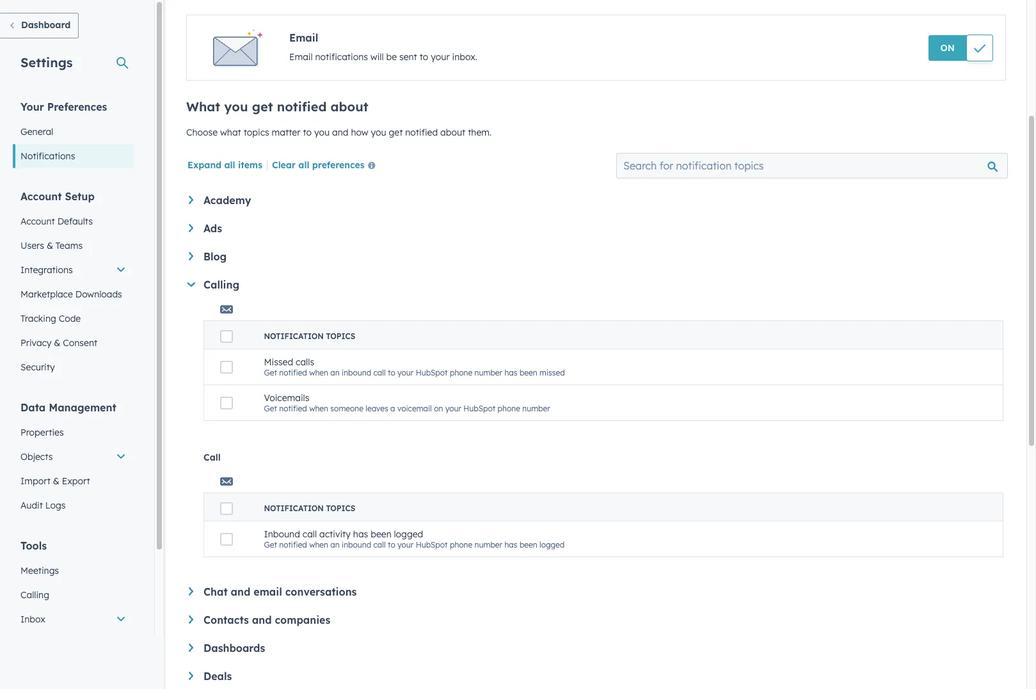 Task type: describe. For each thing, give the bounding box(es) containing it.
inbound call activity has been logged get notified when an inbound call to your hubspot phone number has been logged
[[264, 529, 565, 550]]

import & export
[[20, 476, 90, 487]]

companies
[[275, 614, 330, 627]]

calling button
[[187, 278, 1004, 291]]

chat and email conversations button
[[189, 586, 1004, 598]]

items
[[238, 159, 262, 171]]

data management
[[20, 401, 116, 414]]

and for contacts and companies
[[252, 614, 272, 627]]

account defaults link
[[13, 209, 134, 234]]

export
[[62, 476, 90, 487]]

meetings link
[[13, 559, 134, 583]]

2 horizontal spatial and
[[332, 127, 348, 138]]

security link
[[13, 355, 134, 380]]

properties link
[[13, 421, 134, 445]]

call inside missed calls get notified when an inbound call to your hubspot phone number has been missed
[[373, 368, 386, 378]]

leaves
[[366, 404, 388, 413]]

calls
[[296, 357, 314, 368]]

privacy
[[20, 337, 51, 349]]

your inside voicemails get notified when someone leaves a voicemail on your hubspot phone number
[[445, 404, 461, 413]]

inbound
[[264, 529, 300, 540]]

contacts and companies button
[[189, 614, 1004, 627]]

inbox
[[20, 614, 45, 625]]

notifications
[[315, 51, 368, 63]]

objects button
[[13, 445, 134, 469]]

phone for voicemails
[[498, 404, 520, 413]]

been inside missed calls get notified when an inbound call to your hubspot phone number has been missed
[[520, 368, 537, 378]]

missed calls get notified when an inbound call to your hubspot phone number has been missed
[[264, 357, 565, 378]]

1 horizontal spatial you
[[314, 127, 330, 138]]

code
[[59, 313, 81, 325]]

contacts and companies
[[204, 614, 330, 627]]

on
[[941, 42, 955, 54]]

expand all items
[[188, 159, 262, 171]]

conversations
[[285, 586, 357, 598]]

to inside inbound call activity has been logged get notified when an inbound call to your hubspot phone number has been logged
[[388, 540, 395, 550]]

all for clear
[[298, 159, 309, 171]]

integrations button
[[13, 258, 134, 282]]

meetings
[[20, 565, 59, 577]]

ads button
[[189, 222, 1004, 235]]

expand all items button
[[188, 159, 262, 171]]

call left activity
[[303, 529, 317, 540]]

has inside missed calls get notified when an inbound call to your hubspot phone number has been missed
[[505, 368, 518, 378]]

notified inside voicemails get notified when someone leaves a voicemail on your hubspot phone number
[[279, 404, 307, 413]]

a
[[391, 404, 395, 413]]

your preferences
[[20, 100, 107, 113]]

clear all preferences
[[272, 159, 365, 171]]

and for chat and email conversations
[[231, 586, 250, 598]]

& for consent
[[54, 337, 60, 349]]

your inside missed calls get notified when an inbound call to your hubspot phone number has been missed
[[398, 368, 414, 378]]

setup
[[65, 190, 95, 203]]

1 notification from the top
[[264, 332, 324, 341]]

account setup
[[20, 190, 95, 203]]

your inside inbound call activity has been logged get notified when an inbound call to your hubspot phone number has been logged
[[398, 540, 414, 550]]

your
[[20, 100, 44, 113]]

tools element
[[13, 539, 134, 689]]

1 vertical spatial get
[[389, 127, 403, 138]]

expand
[[188, 159, 222, 171]]

notified inside inbound call activity has been logged get notified when an inbound call to your hubspot phone number has been logged
[[279, 540, 307, 550]]

someone
[[330, 404, 364, 413]]

properties
[[20, 427, 64, 438]]

clear all preferences button
[[272, 159, 381, 174]]

defaults
[[57, 216, 93, 227]]

integrations
[[20, 264, 73, 276]]

dashboards button
[[189, 642, 1004, 655]]

hubspot inside inbound call activity has been logged get notified when an inbound call to your hubspot phone number has been logged
[[416, 540, 448, 550]]

voicemails
[[264, 392, 309, 404]]

be
[[386, 51, 397, 63]]

logs
[[45, 500, 66, 511]]

management
[[49, 401, 116, 414]]

settings
[[20, 54, 73, 70]]

tracking code link
[[13, 307, 134, 331]]

0 vertical spatial about
[[331, 99, 369, 115]]

choose what topics matter to you and how you get notified about them.
[[186, 127, 492, 138]]

audit logs link
[[13, 493, 134, 518]]

choose
[[186, 127, 218, 138]]

0 vertical spatial topics
[[244, 127, 269, 138]]

when inside voicemails get notified when someone leaves a voicemail on your hubspot phone number
[[309, 404, 328, 413]]

email notifications will be sent to your inbox.
[[289, 51, 477, 63]]

account defaults
[[20, 216, 93, 227]]

notified left them.
[[405, 127, 438, 138]]

chat
[[204, 586, 228, 598]]

academy
[[204, 194, 251, 207]]

2 notification from the top
[[264, 504, 324, 513]]

2 horizontal spatial you
[[371, 127, 386, 138]]

dashboard link
[[0, 13, 79, 38]]

tools
[[20, 540, 47, 552]]

missed
[[540, 368, 565, 378]]

ads
[[204, 222, 222, 235]]

clear
[[272, 159, 296, 171]]

dashboard
[[21, 19, 71, 31]]

teams
[[56, 240, 83, 252]]

& for export
[[53, 476, 59, 487]]

import & export link
[[13, 469, 134, 493]]

to right sent on the left top of page
[[420, 51, 428, 63]]

inbound inside missed calls get notified when an inbound call to your hubspot phone number has been missed
[[342, 368, 371, 378]]

what
[[186, 99, 220, 115]]

consent
[[63, 337, 97, 349]]

deals button
[[189, 670, 1004, 683]]

2 notification topics from the top
[[264, 504, 355, 513]]

data
[[20, 401, 46, 414]]

voicemail
[[397, 404, 432, 413]]

inbox.
[[452, 51, 477, 63]]



Task type: locate. For each thing, give the bounding box(es) containing it.
all
[[224, 159, 235, 171], [298, 159, 309, 171]]

your preferences element
[[13, 100, 134, 168]]

academy button
[[189, 194, 1004, 207]]

inbound up conversations
[[342, 540, 371, 550]]

an right the calls at the left bottom of the page
[[330, 368, 340, 378]]

get up "matter"
[[252, 99, 273, 115]]

users & teams
[[20, 240, 83, 252]]

calling up the inbox
[[20, 589, 49, 601]]

an inside missed calls get notified when an inbound call to your hubspot phone number has been missed
[[330, 368, 340, 378]]

2 account from the top
[[20, 216, 55, 227]]

all for expand
[[224, 159, 235, 171]]

notification topics
[[264, 332, 355, 341], [264, 504, 355, 513]]

inbound up someone
[[342, 368, 371, 378]]

3 get from the top
[[264, 540, 277, 550]]

caret image inside "chat and email conversations" dropdown button
[[189, 588, 193, 596]]

2 an from the top
[[330, 540, 340, 550]]

notified inside missed calls get notified when an inbound call to your hubspot phone number has been missed
[[279, 368, 307, 378]]

notified down the calls at the left bottom of the page
[[279, 404, 307, 413]]

caret image for dashboards
[[189, 644, 193, 652]]

& right privacy
[[54, 337, 60, 349]]

1 vertical spatial an
[[330, 540, 340, 550]]

3 caret image from the top
[[189, 672, 193, 680]]

account for account setup
[[20, 190, 62, 203]]

1 vertical spatial about
[[440, 127, 465, 138]]

1 vertical spatial hubspot
[[464, 404, 496, 413]]

& for teams
[[47, 240, 53, 252]]

data management element
[[13, 401, 134, 518]]

2 vertical spatial hubspot
[[416, 540, 448, 550]]

inbox button
[[13, 607, 134, 632]]

caret image for academy
[[189, 196, 193, 204]]

1 vertical spatial account
[[20, 216, 55, 227]]

to
[[420, 51, 428, 63], [303, 127, 312, 138], [388, 368, 395, 378], [388, 540, 395, 550]]

contacts
[[204, 614, 249, 627]]

caret image for chat and email conversations
[[189, 588, 193, 596]]

about
[[331, 99, 369, 115], [440, 127, 465, 138]]

2 vertical spatial topics
[[326, 504, 355, 513]]

phone inside missed calls get notified when an inbound call to your hubspot phone number has been missed
[[450, 368, 473, 378]]

caret image inside calling dropdown button
[[187, 282, 195, 287]]

2 caret image from the top
[[189, 588, 193, 596]]

how
[[351, 127, 368, 138]]

get down missed
[[264, 404, 277, 413]]

& right the users
[[47, 240, 53, 252]]

what you get notified about
[[186, 99, 369, 115]]

1 vertical spatial when
[[309, 404, 328, 413]]

0 horizontal spatial all
[[224, 159, 235, 171]]

phone for missed calls
[[450, 368, 473, 378]]

an up conversations
[[330, 540, 340, 550]]

1 account from the top
[[20, 190, 62, 203]]

account up the users
[[20, 216, 55, 227]]

missed
[[264, 357, 293, 368]]

0 horizontal spatial and
[[231, 586, 250, 598]]

privacy & consent link
[[13, 331, 134, 355]]

notified left activity
[[279, 540, 307, 550]]

security
[[20, 362, 55, 373]]

0 vertical spatial and
[[332, 127, 348, 138]]

phone inside voicemails get notified when someone leaves a voicemail on your hubspot phone number
[[498, 404, 520, 413]]

1 get from the top
[[264, 368, 277, 378]]

0 vertical spatial number
[[475, 368, 502, 378]]

caret image inside deals dropdown button
[[189, 672, 193, 680]]

tracking
[[20, 313, 56, 325]]

caret image
[[189, 252, 193, 260], [189, 588, 193, 596], [189, 672, 193, 680]]

when inside missed calls get notified when an inbound call to your hubspot phone number has been missed
[[309, 368, 328, 378]]

get
[[252, 99, 273, 115], [389, 127, 403, 138]]

0 vertical spatial get
[[252, 99, 273, 115]]

get up voicemails
[[264, 368, 277, 378]]

account setup element
[[13, 189, 134, 380]]

1 vertical spatial inbound
[[342, 540, 371, 550]]

1 vertical spatial topics
[[326, 332, 355, 341]]

number inside missed calls get notified when an inbound call to your hubspot phone number has been missed
[[475, 368, 502, 378]]

hubspot
[[416, 368, 448, 378], [464, 404, 496, 413], [416, 540, 448, 550]]

when
[[309, 368, 328, 378], [309, 404, 328, 413], [309, 540, 328, 550]]

general link
[[13, 120, 134, 144]]

all inside button
[[298, 159, 309, 171]]

1 an from the top
[[330, 368, 340, 378]]

activity
[[319, 529, 351, 540]]

get up "email"
[[264, 540, 277, 550]]

2 inbound from the top
[[342, 540, 371, 550]]

calling
[[204, 278, 239, 291], [20, 589, 49, 601]]

1 horizontal spatial about
[[440, 127, 465, 138]]

account up account defaults
[[20, 190, 62, 203]]

email for email
[[289, 31, 318, 44]]

preferences
[[312, 159, 365, 171]]

get inside missed calls get notified when an inbound call to your hubspot phone number has been missed
[[264, 368, 277, 378]]

objects
[[20, 451, 53, 463]]

1 email from the top
[[289, 31, 318, 44]]

0 horizontal spatial get
[[252, 99, 273, 115]]

email
[[289, 31, 318, 44], [289, 51, 313, 63]]

users
[[20, 240, 44, 252]]

0 horizontal spatial logged
[[394, 529, 423, 540]]

email for email notifications will be sent to your inbox.
[[289, 51, 313, 63]]

0 horizontal spatial about
[[331, 99, 369, 115]]

0 vertical spatial get
[[264, 368, 277, 378]]

what
[[220, 127, 241, 138]]

2 all from the left
[[298, 159, 309, 171]]

1 horizontal spatial and
[[252, 614, 272, 627]]

caret image for ads
[[189, 224, 193, 232]]

0 horizontal spatial calling
[[20, 589, 49, 601]]

1 caret image from the top
[[189, 252, 193, 260]]

1 vertical spatial notification
[[264, 504, 324, 513]]

3 when from the top
[[309, 540, 328, 550]]

notification up inbound on the left bottom of the page
[[264, 504, 324, 513]]

caret image inside contacts and companies dropdown button
[[189, 616, 193, 624]]

calling inside calling link
[[20, 589, 49, 601]]

and
[[332, 127, 348, 138], [231, 586, 250, 598], [252, 614, 272, 627]]

deals
[[204, 670, 232, 683]]

to inside missed calls get notified when an inbound call to your hubspot phone number has been missed
[[388, 368, 395, 378]]

audit
[[20, 500, 43, 511]]

matter
[[272, 127, 300, 138]]

notified up "matter"
[[277, 99, 327, 115]]

notifications
[[20, 150, 75, 162]]

1 horizontal spatial calling
[[204, 278, 239, 291]]

email
[[254, 586, 282, 598]]

marketplace downloads link
[[13, 282, 134, 307]]

blog
[[204, 250, 227, 263]]

when right inbound on the left bottom of the page
[[309, 540, 328, 550]]

your
[[431, 51, 450, 63], [398, 368, 414, 378], [445, 404, 461, 413], [398, 540, 414, 550]]

Search for notification topics search field
[[617, 153, 1008, 179]]

phone inside inbound call activity has been logged get notified when an inbound call to your hubspot phone number has been logged
[[450, 540, 473, 550]]

0 vertical spatial inbound
[[342, 368, 371, 378]]

caret image for contacts and companies
[[189, 616, 193, 624]]

1 vertical spatial email
[[289, 51, 313, 63]]

has
[[505, 368, 518, 378], [353, 529, 368, 540], [505, 540, 518, 550]]

1 all from the left
[[224, 159, 235, 171]]

about up how
[[331, 99, 369, 115]]

0 vertical spatial an
[[330, 368, 340, 378]]

number inside inbound call activity has been logged get notified when an inbound call to your hubspot phone number has been logged
[[475, 540, 502, 550]]

1 horizontal spatial all
[[298, 159, 309, 171]]

you right how
[[371, 127, 386, 138]]

tracking code
[[20, 313, 81, 325]]

when left someone
[[309, 404, 328, 413]]

2 get from the top
[[264, 404, 277, 413]]

to up voicemails get notified when someone leaves a voicemail on your hubspot phone number
[[388, 368, 395, 378]]

2 vertical spatial get
[[264, 540, 277, 550]]

caret image inside academy dropdown button
[[189, 196, 193, 204]]

1 vertical spatial caret image
[[189, 588, 193, 596]]

0 vertical spatial notification topics
[[264, 332, 355, 341]]

to right "matter"
[[303, 127, 312, 138]]

hubspot inside missed calls get notified when an inbound call to your hubspot phone number has been missed
[[416, 368, 448, 378]]

number for missed calls
[[475, 368, 502, 378]]

chat and email conversations
[[204, 586, 357, 598]]

hubspot inside voicemails get notified when someone leaves a voicemail on your hubspot phone number
[[464, 404, 496, 413]]

0 vertical spatial caret image
[[189, 252, 193, 260]]

2 vertical spatial &
[[53, 476, 59, 487]]

get inside inbound call activity has been logged get notified when an inbound call to your hubspot phone number has been logged
[[264, 540, 277, 550]]

0 vertical spatial hubspot
[[416, 368, 448, 378]]

2 vertical spatial phone
[[450, 540, 473, 550]]

& left export
[[53, 476, 59, 487]]

sent
[[399, 51, 417, 63]]

on
[[434, 404, 443, 413]]

1 notification topics from the top
[[264, 332, 355, 341]]

0 vertical spatial notification
[[264, 332, 324, 341]]

and right chat
[[231, 586, 250, 598]]

1 horizontal spatial get
[[389, 127, 403, 138]]

caret image inside ads 'dropdown button'
[[189, 224, 193, 232]]

caret image for calling
[[187, 282, 195, 287]]

caret image inside dashboards "dropdown button"
[[189, 644, 193, 652]]

inbound inside inbound call activity has been logged get notified when an inbound call to your hubspot phone number has been logged
[[342, 540, 371, 550]]

an inside inbound call activity has been logged get notified when an inbound call to your hubspot phone number has been logged
[[330, 540, 340, 550]]

account
[[20, 190, 62, 203], [20, 216, 55, 227]]

2 vertical spatial number
[[475, 540, 502, 550]]

preferences
[[47, 100, 107, 113]]

&
[[47, 240, 53, 252], [54, 337, 60, 349], [53, 476, 59, 487]]

call up leaves
[[373, 368, 386, 378]]

about left them.
[[440, 127, 465, 138]]

call right activity
[[373, 540, 386, 550]]

1 vertical spatial notification topics
[[264, 504, 355, 513]]

caret image for blog
[[189, 252, 193, 260]]

caret image inside blog dropdown button
[[189, 252, 193, 260]]

blog button
[[189, 250, 1004, 263]]

audit logs
[[20, 500, 66, 511]]

1 vertical spatial and
[[231, 586, 250, 598]]

number for voicemails
[[522, 404, 550, 413]]

2 when from the top
[[309, 404, 328, 413]]

2 vertical spatial caret image
[[189, 672, 193, 680]]

0 vertical spatial email
[[289, 31, 318, 44]]

phone
[[450, 368, 473, 378], [498, 404, 520, 413], [450, 540, 473, 550]]

1 vertical spatial get
[[264, 404, 277, 413]]

0 vertical spatial calling
[[204, 278, 239, 291]]

get
[[264, 368, 277, 378], [264, 404, 277, 413], [264, 540, 277, 550]]

caret image
[[189, 196, 193, 204], [189, 224, 193, 232], [187, 282, 195, 287], [189, 616, 193, 624], [189, 644, 193, 652]]

notification topics up activity
[[264, 504, 355, 513]]

notified
[[277, 99, 327, 115], [405, 127, 438, 138], [279, 368, 307, 378], [279, 404, 307, 413], [279, 540, 307, 550]]

number inside voicemails get notified when someone leaves a voicemail on your hubspot phone number
[[522, 404, 550, 413]]

2 email from the top
[[289, 51, 313, 63]]

and left how
[[332, 127, 348, 138]]

0 vertical spatial when
[[309, 368, 328, 378]]

0 vertical spatial &
[[47, 240, 53, 252]]

hubspot for voicemails
[[464, 404, 496, 413]]

all right clear
[[298, 159, 309, 171]]

& inside 'data management' element
[[53, 476, 59, 487]]

notification up the calls at the left bottom of the page
[[264, 332, 324, 341]]

caret image left 'blog'
[[189, 252, 193, 260]]

1 vertical spatial calling
[[20, 589, 49, 601]]

you up the what
[[224, 99, 248, 115]]

import
[[20, 476, 50, 487]]

dashboards
[[204, 642, 265, 655]]

1 vertical spatial phone
[[498, 404, 520, 413]]

get right how
[[389, 127, 403, 138]]

to right activity
[[388, 540, 395, 550]]

been
[[520, 368, 537, 378], [371, 529, 392, 540], [520, 540, 537, 550]]

you
[[224, 99, 248, 115], [314, 127, 330, 138], [371, 127, 386, 138]]

1 vertical spatial number
[[522, 404, 550, 413]]

0 vertical spatial phone
[[450, 368, 473, 378]]

caret image left deals
[[189, 672, 193, 680]]

notification
[[264, 332, 324, 341], [264, 504, 324, 513]]

0 vertical spatial account
[[20, 190, 62, 203]]

calling down 'blog'
[[204, 278, 239, 291]]

notification topics up the calls at the left bottom of the page
[[264, 332, 355, 341]]

get inside voicemails get notified when someone leaves a voicemail on your hubspot phone number
[[264, 404, 277, 413]]

when inside inbound call activity has been logged get notified when an inbound call to your hubspot phone number has been logged
[[309, 540, 328, 550]]

an
[[330, 368, 340, 378], [330, 540, 340, 550]]

0 horizontal spatial you
[[224, 99, 248, 115]]

them.
[[468, 127, 492, 138]]

notified up voicemails
[[279, 368, 307, 378]]

you up clear all preferences
[[314, 127, 330, 138]]

when up voicemails
[[309, 368, 328, 378]]

account for account defaults
[[20, 216, 55, 227]]

marketplace downloads
[[20, 289, 122, 300]]

2 vertical spatial and
[[252, 614, 272, 627]]

1 vertical spatial &
[[54, 337, 60, 349]]

all left 'items'
[[224, 159, 235, 171]]

email left notifications
[[289, 51, 313, 63]]

notifications link
[[13, 144, 134, 168]]

email up notifications
[[289, 31, 318, 44]]

will
[[370, 51, 384, 63]]

downloads
[[75, 289, 122, 300]]

caret image left chat
[[189, 588, 193, 596]]

marketplace
[[20, 289, 73, 300]]

1 inbound from the top
[[342, 368, 371, 378]]

general
[[20, 126, 53, 138]]

hubspot for missed calls
[[416, 368, 448, 378]]

caret image for deals
[[189, 672, 193, 680]]

and down "email"
[[252, 614, 272, 627]]

2 vertical spatial when
[[309, 540, 328, 550]]

1 when from the top
[[309, 368, 328, 378]]

1 horizontal spatial logged
[[540, 540, 565, 550]]

calling link
[[13, 583, 134, 607]]



Task type: vqa. For each thing, say whether or not it's contained in the screenshot.
Downloads
yes



